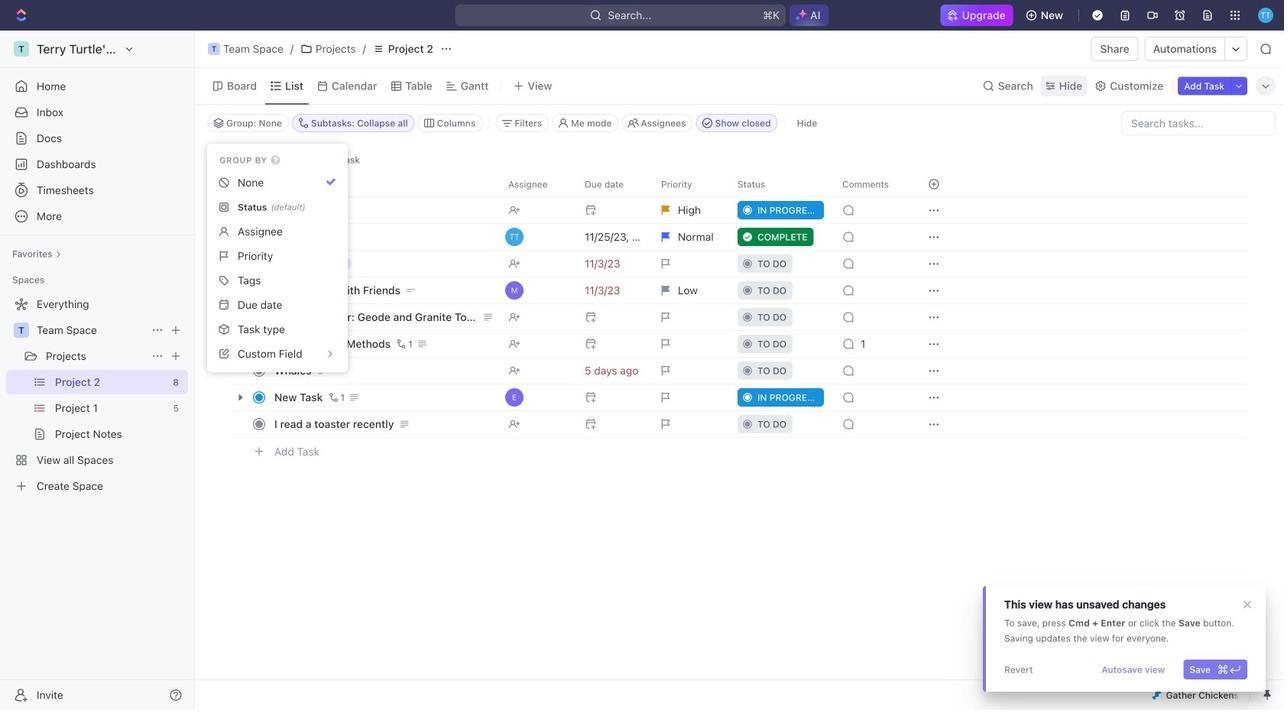 Task type: describe. For each thing, give the bounding box(es) containing it.
1 horizontal spatial team space, , element
[[208, 43, 220, 55]]

team space, , element inside sidebar navigation
[[14, 323, 29, 338]]

sidebar navigation
[[0, 31, 195, 710]]

Search tasks... text field
[[1122, 112, 1275, 135]]

checked image
[[326, 177, 336, 186]]

checked element
[[326, 177, 336, 186]]



Task type: vqa. For each thing, say whether or not it's contained in the screenshot.
globe icon at the top left of the page
no



Task type: locate. For each thing, give the bounding box(es) containing it.
0 horizontal spatial team space, , element
[[14, 323, 29, 338]]

drumstick bite image
[[1152, 691, 1161, 700]]

tree inside sidebar navigation
[[6, 292, 188, 498]]

team space, , element
[[208, 43, 220, 55], [14, 323, 29, 338]]

1 vertical spatial team space, , element
[[14, 323, 29, 338]]

0 vertical spatial team space, , element
[[208, 43, 220, 55]]

tree
[[6, 292, 188, 498]]



